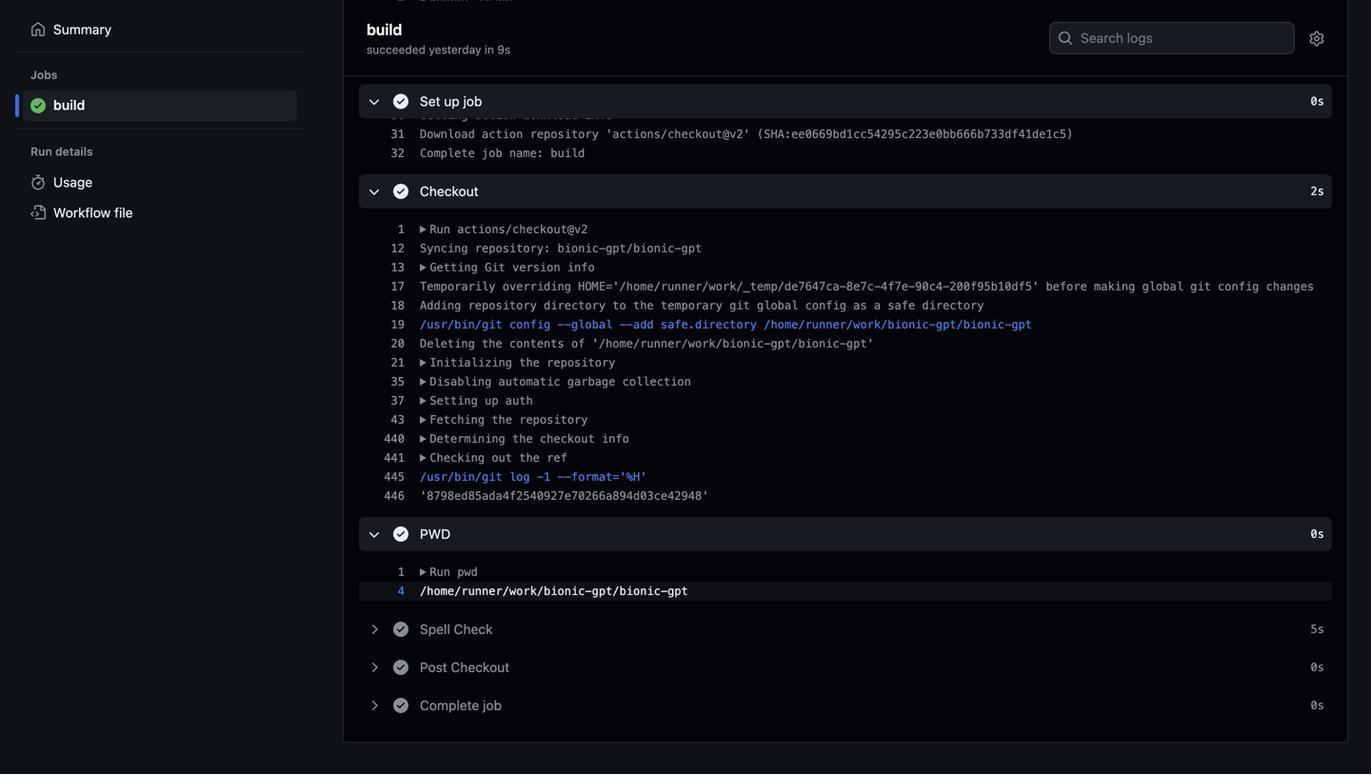 Task type: vqa. For each thing, say whether or not it's contained in the screenshot.
THE FOR
no



Task type: locate. For each thing, give the bounding box(es) containing it.
1 vertical spatial prepare
[[420, 89, 468, 103]]

0 vertical spatial 13 link
[[359, 29, 405, 48]]

actions
[[523, 51, 572, 65]]

action for getting
[[475, 108, 517, 122]]

the down determining the checkout info
[[519, 451, 540, 465]]

making
[[1095, 280, 1136, 293]]

safe
[[888, 299, 916, 312]]

1 this step passed image from the top
[[393, 622, 409, 637]]

the
[[634, 299, 654, 312], [482, 337, 503, 350], [519, 356, 540, 369], [492, 413, 513, 427], [513, 432, 533, 446], [519, 451, 540, 465]]

0 vertical spatial this step passed image
[[393, 622, 409, 637]]

format='%h'
[[572, 470, 647, 484]]

13 link up 27
[[359, 29, 405, 48]]

12 link
[[359, 239, 405, 258]]

run left 'details'
[[30, 145, 52, 158]]

1 vertical spatial 1 link
[[359, 563, 405, 582]]

workflow file
[[53, 205, 133, 221]]

2 13 link from the top
[[359, 258, 405, 277]]

1 vertical spatial action
[[482, 127, 523, 141]]

run left pwd
[[430, 566, 451, 579]]

run actions/checkout@v2
[[430, 223, 588, 236]]

1 vertical spatial 13 link
[[359, 258, 405, 277]]

complete
[[420, 146, 475, 160], [420, 698, 480, 713]]

job left name: on the left top of page
[[482, 146, 503, 160]]

auth
[[506, 394, 533, 408]]

github_token
[[430, 32, 513, 45]]

2 1 link from the top
[[359, 563, 405, 582]]

build link
[[367, 18, 1036, 40], [23, 90, 297, 122]]

1 vertical spatial getting
[[430, 261, 478, 274]]

this step passed image for pwd
[[393, 527, 409, 542]]

2 vertical spatial this step passed image
[[393, 527, 409, 542]]

summary
[[53, 21, 112, 37]]

2 complete from the top
[[420, 698, 480, 713]]

getting up download
[[420, 108, 468, 122]]

1 13 link from the top
[[359, 29, 405, 48]]

1 this step passed image from the top
[[393, 93, 409, 109]]

job down post checkout
[[483, 698, 502, 713]]

build inside jobs build
[[53, 97, 85, 113]]

43
[[391, 413, 405, 427]]

2 vertical spatial build
[[551, 146, 585, 160]]

1 1 link from the top
[[359, 220, 405, 239]]

0 vertical spatial 1 link
[[359, 220, 405, 239]]

to
[[613, 299, 627, 312]]

1 chevron right image from the top
[[367, 93, 382, 109]]

chevron right image
[[367, 93, 382, 109], [367, 184, 382, 199], [367, 527, 382, 542], [367, 660, 382, 675]]

1 horizontal spatial git
[[1191, 280, 1212, 293]]

fetching
[[430, 413, 485, 427]]

show options image
[[1310, 30, 1325, 46]]

this step passed image left spell
[[393, 622, 409, 637]]

/usr/bin/git for /usr/bin/git config --global --add safe.directory /home/runner/work/bionic-gpt/bionic-gpt
[[420, 318, 503, 331]]

repository down of
[[547, 356, 616, 369]]

20 link
[[359, 334, 405, 353]]

yesterday
[[429, 42, 482, 56]]

3 0s from the top
[[1311, 661, 1325, 674]]

config up contents
[[510, 318, 551, 331]]

build up succeeded
[[367, 20, 402, 38]]

440 link
[[359, 429, 405, 449]]

2 vertical spatial job
[[483, 698, 502, 713]]

complete down post checkout
[[420, 698, 480, 713]]

1 vertical spatial checkout
[[451, 660, 510, 675]]

chevron right image down 32 link
[[367, 184, 382, 199]]

temporarily overriding home='/home/runner/work/_temp/de7647ca-8e7c-4f7e-90c4-200f95b10df5' before making global git config changes
[[420, 280, 1315, 293]]

chevron right image for checkout
[[367, 184, 382, 199]]

0 vertical spatial up
[[444, 93, 460, 109]]

1 vertical spatial run
[[430, 223, 451, 236]]

0 vertical spatial 1
[[398, 223, 405, 236]]

43 link
[[359, 410, 405, 429]]

1 prepare from the top
[[420, 70, 468, 84]]

the for fetching
[[492, 413, 513, 427]]

441 link
[[359, 449, 405, 468]]

2 /usr/bin/git from the top
[[420, 470, 503, 484]]

as
[[854, 299, 868, 312]]

action up complete job name: build
[[482, 127, 523, 141]]

2 chevron right image from the top
[[367, 698, 382, 713]]

0 vertical spatial config
[[1219, 280, 1260, 293]]

11 link
[[359, 10, 405, 29]]

0 vertical spatial prepare
[[420, 70, 468, 84]]

1 for run actions/checkout@v2
[[398, 223, 405, 236]]

0 horizontal spatial git
[[730, 299, 751, 312]]

13 link up 17
[[359, 258, 405, 277]]

git
[[1191, 280, 1212, 293], [730, 299, 751, 312]]

chevron right image down 4 link
[[367, 622, 382, 637]]

complete down download
[[420, 146, 475, 160]]

1 vertical spatial this step passed image
[[393, 184, 409, 199]]

1 vertical spatial /usr/bin/git
[[420, 470, 503, 484]]

1 horizontal spatial /home/runner/work/bionic-
[[764, 318, 936, 331]]

chevron right image left complete job
[[367, 698, 382, 713]]

build right name: on the left top of page
[[551, 146, 585, 160]]

2 prepare from the top
[[420, 89, 468, 103]]

directory down 'actions'
[[537, 70, 599, 84]]

1 vertical spatial info
[[568, 261, 595, 274]]

action down all
[[475, 108, 517, 122]]

13 link
[[359, 29, 405, 48], [359, 258, 405, 277]]

0 vertical spatial /home/runner/work/bionic-
[[764, 318, 936, 331]]

1 vertical spatial 13
[[391, 261, 405, 274]]

this step passed image down '32'
[[393, 184, 409, 199]]

info
[[585, 108, 613, 122], [568, 261, 595, 274], [602, 432, 630, 446]]

3 chevron right image from the top
[[367, 527, 382, 542]]

pwd
[[420, 526, 451, 542]]

'8798ed85ada4f2540927e70266a894d03ce42948'
[[420, 489, 709, 503]]

action for download
[[482, 127, 523, 141]]

up right 'set'
[[444, 93, 460, 109]]

5s
[[1311, 623, 1325, 636]]

prepare workflow directory
[[420, 70, 599, 84]]

the up initializing
[[482, 337, 503, 350]]

ref
[[547, 451, 568, 465]]

19 link
[[359, 315, 405, 334]]

details
[[55, 145, 93, 158]]

0 horizontal spatial config
[[510, 318, 551, 331]]

0 vertical spatial 13
[[391, 32, 405, 45]]

the for initializing
[[519, 356, 540, 369]]

1 up 4
[[398, 566, 405, 579]]

2 vertical spatial global
[[572, 318, 613, 331]]

1 for run pwd
[[398, 566, 405, 579]]

this step passed image for checkout
[[393, 184, 409, 199]]

1 link up 4
[[359, 563, 405, 582]]

run details list
[[23, 167, 297, 228]]

run details
[[30, 145, 93, 158]]

1 vertical spatial complete
[[420, 698, 480, 713]]

file
[[114, 205, 133, 221]]

git up /usr/bin/git config --global --add safe.directory /home/runner/work/bionic-gpt/bionic-gpt
[[730, 299, 751, 312]]

job for complete job name: build
[[482, 146, 503, 160]]

2 vertical spatial gpt
[[668, 585, 689, 598]]

prepare
[[420, 70, 468, 84], [420, 89, 468, 103]]

/home/runner/work/bionic-gpt/bionic-gpt
[[420, 585, 689, 598]]

1 horizontal spatial global
[[757, 299, 799, 312]]

post checkout
[[420, 660, 510, 675]]

config left changes
[[1219, 280, 1260, 293]]

global up of
[[572, 318, 613, 331]]

set
[[420, 93, 441, 109]]

2 vertical spatial config
[[510, 318, 551, 331]]

1 vertical spatial build
[[53, 97, 85, 113]]

30 link
[[359, 106, 405, 125]]

1 vertical spatial chevron right image
[[367, 698, 382, 713]]

1 horizontal spatial up
[[485, 394, 499, 408]]

1 horizontal spatial build
[[367, 20, 402, 38]]

directory up of
[[544, 299, 606, 312]]

18 link
[[359, 296, 405, 315]]

1 vertical spatial git
[[730, 299, 751, 312]]

/usr/bin/git up deleting
[[420, 318, 503, 331]]

chevron right image
[[367, 622, 382, 637], [367, 698, 382, 713]]

1 vertical spatial up
[[485, 394, 499, 408]]

0 horizontal spatial global
[[572, 318, 613, 331]]

/home/runner/work/bionic- down pwd
[[420, 585, 592, 598]]

13 down 11
[[391, 32, 405, 45]]

441
[[384, 451, 405, 465]]

1 vertical spatial this step passed image
[[393, 660, 409, 675]]

2 horizontal spatial global
[[1143, 280, 1184, 293]]

config
[[1219, 280, 1260, 293], [806, 299, 847, 312], [510, 318, 551, 331]]

0 vertical spatial build
[[367, 20, 402, 38]]

chevron right image left post
[[367, 660, 382, 675]]

1 link up 12 on the top left of page
[[359, 220, 405, 239]]

29 link
[[359, 86, 405, 106]]

0 vertical spatial build link
[[367, 18, 1036, 40]]

global
[[1143, 280, 1184, 293], [757, 299, 799, 312], [572, 318, 613, 331]]

4 0s from the top
[[1311, 699, 1325, 712]]

the up automatic
[[519, 356, 540, 369]]

this step passed image for spell check
[[393, 622, 409, 637]]

90c4-
[[916, 280, 950, 293]]

actions
[[565, 89, 613, 103]]

a
[[874, 299, 881, 312]]

37
[[391, 394, 405, 408]]

build inside build succeeded yesterday in 9s
[[367, 20, 402, 38]]

git right making
[[1191, 280, 1212, 293]]

2 13 from the top
[[391, 261, 405, 274]]

the for determining
[[513, 432, 533, 446]]

run up syncing
[[430, 223, 451, 236]]

repository down download
[[530, 127, 599, 141]]

directory
[[537, 70, 599, 84], [544, 299, 606, 312], [923, 299, 985, 312]]

the up add
[[634, 299, 654, 312]]

up
[[444, 93, 460, 109], [485, 394, 499, 408]]

chevron right image for complete job
[[367, 698, 382, 713]]

/usr/bin/git down checking at bottom
[[420, 470, 503, 484]]

1 complete from the top
[[420, 146, 475, 160]]

0 vertical spatial info
[[585, 108, 613, 122]]

info down bionic-
[[568, 261, 595, 274]]

1 up 12 on the top left of page
[[398, 223, 405, 236]]

0 horizontal spatial up
[[444, 93, 460, 109]]

directory for actions
[[537, 70, 599, 84]]

32
[[391, 146, 405, 160]]

global up /usr/bin/git config --global --add safe.directory /home/runner/work/bionic-gpt/bionic-gpt
[[757, 299, 799, 312]]

11
[[391, 13, 405, 26]]

the down fetching the repository
[[513, 432, 533, 446]]

post
[[420, 660, 448, 675]]

1 13 from the top
[[391, 32, 405, 45]]

info for determining the checkout info
[[602, 432, 630, 446]]

info up format='%h'
[[602, 432, 630, 446]]

build down jobs on the left top of the page
[[53, 97, 85, 113]]

initializing
[[430, 356, 513, 369]]

/home/runner/work/bionic-
[[764, 318, 936, 331], [420, 585, 592, 598]]

info for getting action download info
[[585, 108, 613, 122]]

13 down 12 on the top left of page
[[391, 261, 405, 274]]

add
[[634, 318, 654, 331]]

/home/runner/work/bionic- down as
[[764, 318, 936, 331]]

0 vertical spatial this step passed image
[[393, 93, 409, 109]]

up up fetching the repository
[[485, 394, 499, 408]]

1 /usr/bin/git from the top
[[420, 318, 503, 331]]

18
[[391, 299, 405, 312]]

this step passed image left complete job
[[393, 698, 409, 713]]

0s for job
[[1311, 699, 1325, 712]]

2 this step passed image from the top
[[393, 184, 409, 199]]

home='/home/runner/work/_temp/de7647ca-
[[578, 280, 847, 293]]

1 link
[[359, 220, 405, 239], [359, 563, 405, 582]]

0 vertical spatial run
[[30, 145, 52, 158]]

1 vertical spatial /home/runner/work/bionic-
[[420, 585, 592, 598]]

2 vertical spatial run
[[430, 566, 451, 579]]

info down actions
[[585, 108, 613, 122]]

job down workflow at left top
[[464, 93, 482, 109]]

this step passed image left post
[[393, 660, 409, 675]]

prepare up download
[[420, 89, 468, 103]]

the down auth
[[492, 413, 513, 427]]

getting git version info
[[430, 261, 595, 274]]

0 horizontal spatial /home/runner/work/bionic-
[[420, 585, 592, 598]]

repository for fetching
[[519, 413, 588, 427]]

1 horizontal spatial config
[[806, 299, 847, 312]]

28
[[391, 70, 405, 84]]

1 vertical spatial global
[[757, 299, 799, 312]]

445 link
[[359, 468, 405, 487]]

1 chevron right image from the top
[[367, 622, 382, 637]]

global right making
[[1143, 280, 1184, 293]]

prepare down secret
[[420, 70, 468, 84]]

3 this step passed image from the top
[[393, 527, 409, 542]]

0 vertical spatial action
[[475, 108, 517, 122]]

0 vertical spatial getting
[[420, 108, 468, 122]]

chevron right image down 446 link
[[367, 527, 382, 542]]

this step passed image left "pwd"
[[393, 527, 409, 542]]

31 link
[[359, 125, 405, 144]]

2 vertical spatial info
[[602, 432, 630, 446]]

info for getting git version info
[[568, 261, 595, 274]]

chevron right image left 29
[[367, 93, 382, 109]]

2 vertical spatial 1
[[398, 566, 405, 579]]

4 chevron right image from the top
[[367, 660, 382, 675]]

this step passed image
[[393, 93, 409, 109], [393, 184, 409, 199], [393, 527, 409, 542]]

up for setting
[[485, 394, 499, 408]]

workflow
[[53, 205, 111, 221]]

chevron right image for spell check
[[367, 622, 382, 637]]

getting
[[420, 108, 468, 122], [430, 261, 478, 274]]

0 vertical spatial /usr/bin/git
[[420, 318, 503, 331]]

1 0s from the top
[[1311, 94, 1325, 108]]

getting up temporarily
[[430, 261, 478, 274]]

this step passed image
[[393, 622, 409, 637], [393, 660, 409, 675], [393, 698, 409, 713]]

usage
[[53, 175, 93, 190]]

changes
[[1267, 280, 1315, 293]]

0 vertical spatial job
[[464, 93, 482, 109]]

12
[[391, 242, 405, 255]]

complete job
[[420, 698, 502, 713]]

1 vertical spatial job
[[482, 146, 503, 160]]

13 for 11
[[391, 32, 405, 45]]

this step passed image down 28
[[393, 93, 409, 109]]

repository up checkout at the bottom
[[519, 413, 588, 427]]

2 chevron right image from the top
[[367, 184, 382, 199]]

2 this step passed image from the top
[[393, 660, 409, 675]]

0 vertical spatial chevron right image
[[367, 622, 382, 637]]

0 vertical spatial complete
[[420, 146, 475, 160]]

build
[[367, 20, 402, 38], [53, 97, 85, 113], [551, 146, 585, 160]]

checkout down download
[[420, 183, 479, 199]]

action
[[475, 108, 517, 122], [482, 127, 523, 141]]

13 for 12
[[391, 261, 405, 274]]

29
[[391, 89, 405, 103]]

13
[[391, 32, 405, 45], [391, 261, 405, 274]]

config left as
[[806, 299, 847, 312]]

0 horizontal spatial build
[[53, 97, 85, 113]]

2 0s from the top
[[1311, 528, 1325, 541]]

1 down ref
[[544, 470, 551, 484]]

3 this step passed image from the top
[[393, 698, 409, 713]]

gpt
[[682, 242, 702, 255], [1012, 318, 1033, 331], [668, 585, 689, 598]]

1 vertical spatial build link
[[23, 90, 297, 122]]

checkout down check
[[451, 660, 510, 675]]

2 vertical spatial this step passed image
[[393, 698, 409, 713]]

35
[[391, 375, 405, 388]]



Task type: describe. For each thing, give the bounding box(es) containing it.
disabling automatic garbage collection
[[430, 375, 692, 388]]

chevron right image for pwd
[[367, 527, 382, 542]]

prepare all required actions
[[420, 89, 613, 103]]

temporarily
[[420, 280, 496, 293]]

in
[[485, 42, 494, 56]]

17 link
[[359, 277, 405, 296]]

pwd
[[458, 566, 478, 579]]

8e7c-
[[847, 280, 881, 293]]

deleting the contents of '/home/runner/work/bionic-gpt/bionic-gpt'
[[420, 337, 874, 350]]

source:
[[468, 51, 517, 65]]

adding repository directory to the temporary git global config as a safe directory
[[420, 299, 985, 312]]

2 horizontal spatial build
[[551, 146, 585, 160]]

run for run pwd
[[430, 566, 451, 579]]

37 link
[[359, 391, 405, 410]]

run for run actions/checkout@v2
[[430, 223, 451, 236]]

445
[[384, 470, 405, 484]]

13 link for 27
[[359, 29, 405, 48]]

200f95b10df5'
[[950, 280, 1040, 293]]

fetching the repository
[[430, 413, 588, 427]]

log
[[510, 470, 530, 484]]

download
[[420, 127, 475, 141]]

succeeded
[[367, 42, 426, 56]]

safe.directory
[[661, 318, 757, 331]]

directory down the 90c4-
[[923, 299, 985, 312]]

gpt'
[[847, 337, 874, 350]]

determining the checkout info
[[430, 432, 630, 446]]

'actions/checkout@v2'
[[606, 127, 751, 141]]

complete for complete job name: build
[[420, 146, 475, 160]]

determining
[[430, 432, 506, 446]]

temporary
[[661, 299, 723, 312]]

35 link
[[359, 372, 405, 391]]

2s
[[1311, 185, 1325, 198]]

all
[[475, 89, 496, 103]]

complete job name: build
[[420, 146, 585, 160]]

getting for getting action download info
[[420, 108, 468, 122]]

1 link for run pwd
[[359, 563, 405, 582]]

chevron right image for set up job
[[367, 93, 382, 109]]

0 horizontal spatial build link
[[23, 90, 297, 122]]

run for run details
[[30, 145, 52, 158]]

1 link for run actions/checkout@v2
[[359, 220, 405, 239]]

checkout
[[540, 432, 595, 446]]

syncing repository: bionic-gpt/bionic-gpt
[[420, 242, 702, 255]]

4f7e-
[[881, 280, 916, 293]]

446
[[384, 489, 405, 503]]

git
[[485, 261, 506, 274]]

/usr/bin/git config --global --add safe.directory /home/runner/work/bionic-gpt/bionic-gpt
[[420, 318, 1033, 331]]

this step passed image for set up job
[[393, 93, 409, 109]]

search image
[[1058, 30, 1074, 45]]

checking
[[430, 451, 485, 465]]

up for set
[[444, 93, 460, 109]]

run pwd
[[430, 566, 478, 579]]

check
[[454, 621, 493, 637]]

workflow file link
[[23, 198, 297, 228]]

getting action download info
[[420, 108, 613, 122]]

0 vertical spatial git
[[1191, 280, 1212, 293]]

0s for checkout
[[1311, 661, 1325, 674]]

440
[[384, 432, 405, 446]]

4
[[398, 585, 405, 598]]

0 vertical spatial gpt
[[682, 242, 702, 255]]

automatic
[[499, 375, 561, 388]]

spell
[[420, 621, 450, 637]]

0s for up
[[1311, 94, 1325, 108]]

summary link
[[23, 14, 297, 45]]

secret
[[420, 51, 461, 65]]

Search text field
[[1051, 22, 1295, 53]]

directory for home='/home/runner/work/_temp/de7647ca-
[[544, 299, 606, 312]]

1 vertical spatial 1
[[544, 470, 551, 484]]

workflow
[[475, 70, 530, 84]]

spell check
[[420, 621, 493, 637]]

21
[[391, 356, 405, 369]]

setting up auth
[[430, 394, 533, 408]]

actions/checkout@v2
[[458, 223, 588, 236]]

repository for initializing
[[547, 356, 616, 369]]

job for complete job
[[483, 698, 502, 713]]

27
[[391, 51, 405, 65]]

prepare for prepare all required actions
[[420, 89, 468, 103]]

complete for complete job
[[420, 698, 480, 713]]

28 link
[[359, 67, 405, 86]]

/usr/bin/git for /usr/bin/git log -1 --format='%h'
[[420, 470, 503, 484]]

overriding
[[503, 280, 572, 293]]

download
[[523, 108, 578, 122]]

9s
[[498, 42, 511, 56]]

1 vertical spatial config
[[806, 299, 847, 312]]

repository down git
[[468, 299, 537, 312]]

prepare for prepare workflow directory
[[420, 70, 468, 84]]

name:
[[510, 146, 544, 160]]

setting
[[430, 394, 478, 408]]

before
[[1047, 280, 1088, 293]]

31
[[391, 127, 405, 141]]

chevron right image for post checkout
[[367, 660, 382, 675]]

1 horizontal spatial build link
[[367, 18, 1036, 40]]

17
[[391, 280, 405, 293]]

32 link
[[359, 144, 405, 163]]

initializing the repository
[[430, 356, 616, 369]]

19
[[391, 318, 405, 331]]

repository for download
[[530, 127, 599, 141]]

secret source: actions
[[420, 51, 572, 65]]

jobs list
[[23, 90, 297, 122]]

30
[[391, 108, 405, 122]]

0 vertical spatial global
[[1143, 280, 1184, 293]]

this step passed image for complete job
[[393, 698, 409, 713]]

jobs
[[30, 68, 58, 81]]

repository:
[[475, 242, 551, 255]]

21 link
[[359, 353, 405, 372]]

this step passed image for post checkout
[[393, 660, 409, 675]]

0 vertical spatial checkout
[[420, 183, 479, 199]]

getting for getting git version info
[[430, 261, 478, 274]]

version
[[513, 261, 561, 274]]

the for deleting
[[482, 337, 503, 350]]

2 horizontal spatial config
[[1219, 280, 1260, 293]]

27 link
[[359, 48, 405, 67]]

1 vertical spatial gpt
[[1012, 318, 1033, 331]]

13 link for 17
[[359, 258, 405, 277]]



